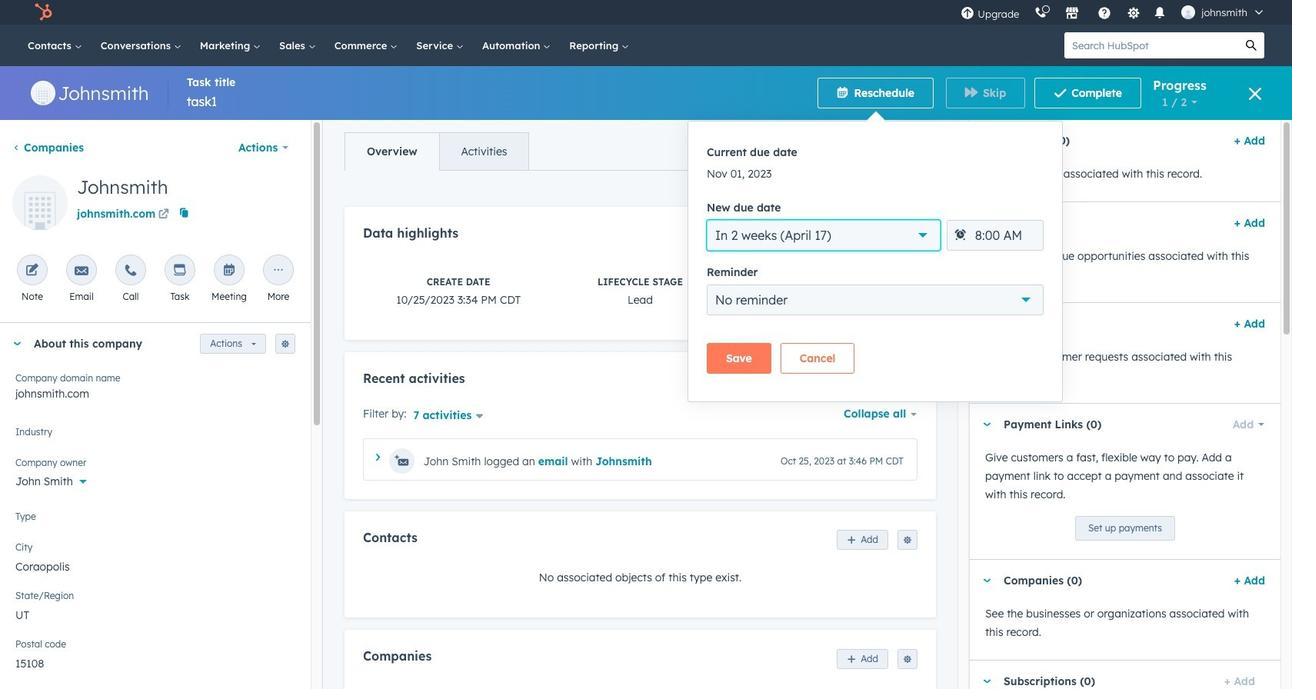Task type: vqa. For each thing, say whether or not it's contained in the screenshot.
Pagination navigation
no



Task type: locate. For each thing, give the bounding box(es) containing it.
None text field
[[15, 599, 295, 630]]

navigation
[[345, 132, 530, 171]]

0 vertical spatial caret image
[[12, 342, 22, 346]]

create a note image
[[25, 264, 39, 279]]

menu
[[954, 0, 1274, 25]]

0 horizontal spatial caret image
[[12, 342, 22, 346]]

manage card settings image
[[281, 340, 290, 349]]

link opens in a new window image
[[158, 209, 169, 221]]

caret image
[[12, 342, 22, 346], [376, 454, 380, 461]]

1 horizontal spatial caret image
[[376, 454, 380, 461]]

create a task image
[[173, 264, 187, 279]]

None text field
[[15, 551, 295, 582], [15, 648, 295, 679], [15, 551, 295, 582], [15, 648, 295, 679]]

Search HubSpot search field
[[1065, 32, 1239, 58]]

1 vertical spatial caret image
[[376, 454, 380, 461]]

caret image
[[982, 221, 992, 225], [982, 423, 992, 427], [982, 579, 992, 583], [982, 680, 992, 684]]

create an email image
[[75, 264, 88, 279]]



Task type: describe. For each thing, give the bounding box(es) containing it.
HH:MM text field
[[947, 220, 1044, 251]]

john smith image
[[1182, 5, 1196, 19]]

close image
[[1249, 88, 1262, 100]]

2 caret image from the top
[[982, 423, 992, 427]]

3 caret image from the top
[[982, 579, 992, 583]]

more activities, menu pop up image
[[272, 264, 285, 279]]

marketplaces image
[[1066, 7, 1080, 21]]

schedule a meeting image
[[222, 264, 236, 279]]

1 caret image from the top
[[982, 221, 992, 225]]

4 caret image from the top
[[982, 680, 992, 684]]

link opens in a new window image
[[158, 206, 169, 225]]

make a phone call image
[[124, 264, 138, 279]]



